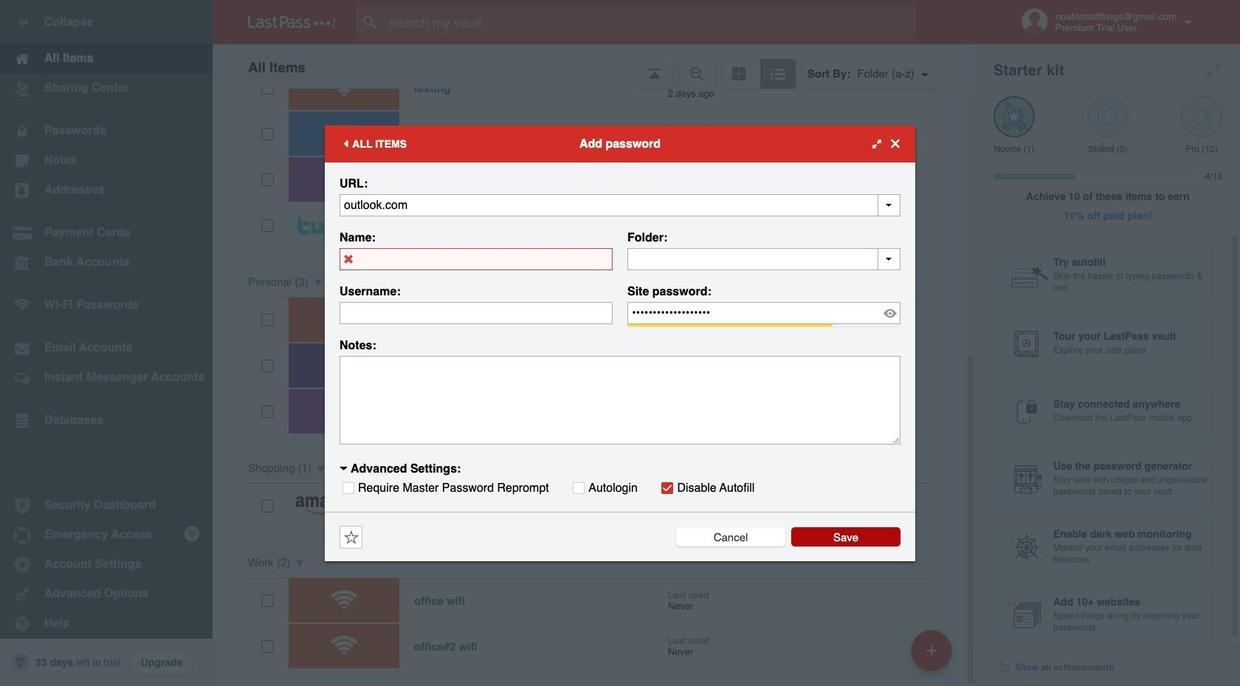 Task type: vqa. For each thing, say whether or not it's contained in the screenshot.
alert
no



Task type: describe. For each thing, give the bounding box(es) containing it.
search my vault text field
[[356, 6, 946, 38]]

new item navigation
[[906, 626, 962, 686]]

lastpass image
[[248, 16, 335, 29]]

Search search field
[[356, 6, 946, 38]]



Task type: locate. For each thing, give the bounding box(es) containing it.
dialog
[[325, 125, 916, 561]]

vault options navigation
[[213, 44, 976, 89]]

None text field
[[340, 194, 901, 216], [340, 248, 613, 270], [340, 356, 901, 444], [340, 194, 901, 216], [340, 248, 613, 270], [340, 356, 901, 444]]

new item image
[[927, 645, 937, 655]]

None text field
[[628, 248, 901, 270], [340, 302, 613, 324], [628, 248, 901, 270], [340, 302, 613, 324]]

main navigation navigation
[[0, 0, 213, 686]]

None password field
[[628, 302, 901, 324]]



